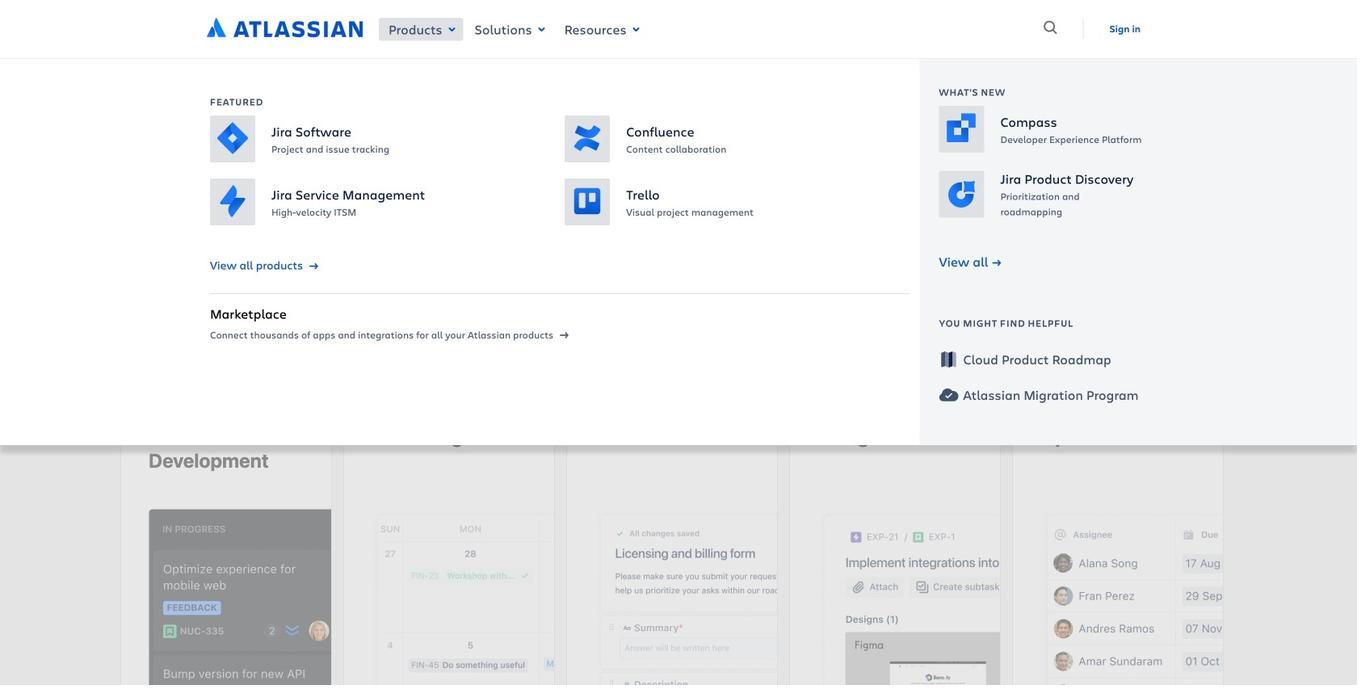 Task type: vqa. For each thing, say whether or not it's contained in the screenshot.
the to the middle
no



Task type: describe. For each thing, give the bounding box(es) containing it.
search image
[[1038, 15, 1064, 41]]

jira software logo image
[[207, 63, 334, 102]]



Task type: locate. For each thing, give the bounding box(es) containing it.
atlassian logo image
[[207, 16, 363, 42]]



